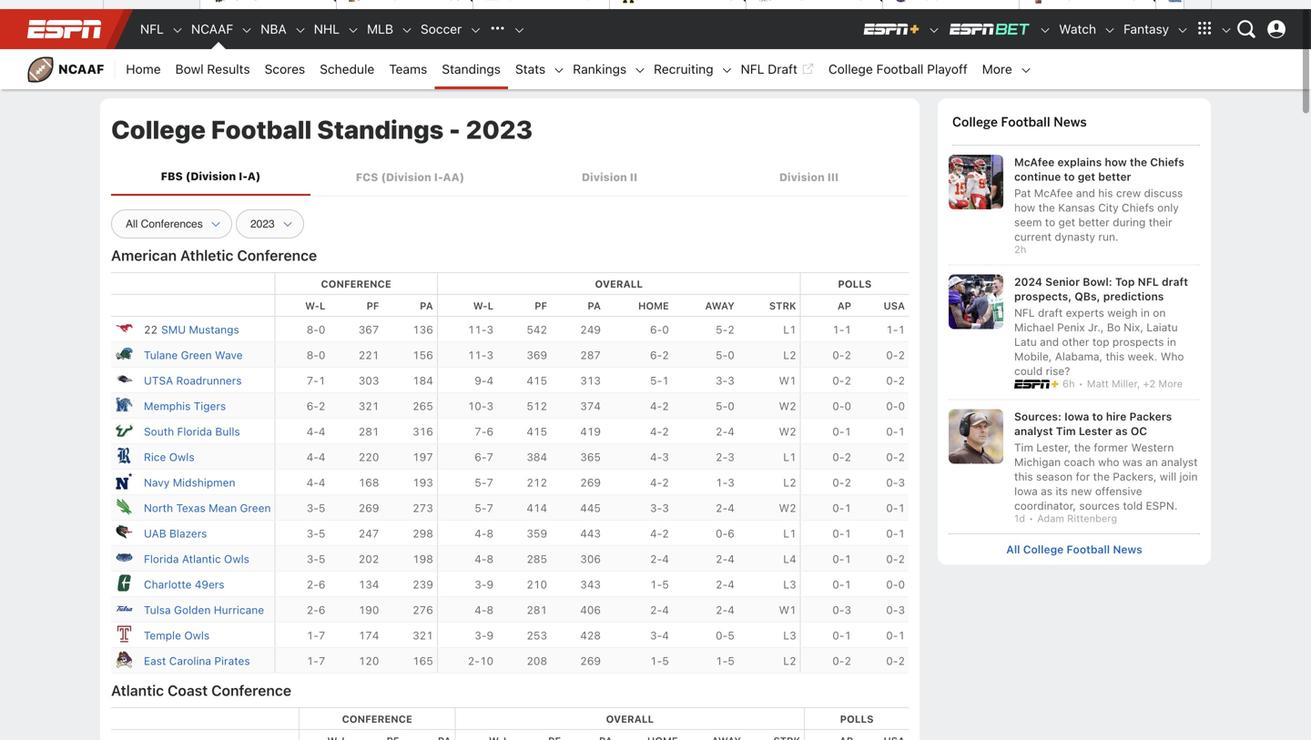 Task type: vqa. For each thing, say whether or not it's contained in the screenshot.
the 0-6
yes



Task type: describe. For each thing, give the bounding box(es) containing it.
nba
[[261, 21, 287, 36]]

4- right 365
[[650, 451, 662, 464]]

1 vertical spatial better
[[1079, 216, 1110, 229]]

college for college football standings - 2023
[[111, 114, 206, 144]]

1 pf from the left
[[367, 300, 379, 312]]

253
[[527, 629, 547, 642]]

406
[[580, 604, 601, 617]]

0 horizontal spatial to
[[1045, 216, 1056, 229]]

sources:
[[1014, 410, 1062, 423]]

1- up 3-4
[[650, 578, 662, 591]]

1 vertical spatial get
[[1059, 216, 1076, 229]]

global navigation element
[[18, 9, 1293, 49]]

1 horizontal spatial 281
[[527, 604, 547, 617]]

east
[[144, 655, 166, 668]]

4-4 for 281
[[307, 425, 326, 438]]

428
[[580, 629, 601, 642]]

3- left 247 on the bottom
[[307, 527, 319, 540]]

football inside all college football news link
[[1067, 543, 1110, 556]]

414
[[527, 502, 547, 515]]

home
[[638, 300, 669, 312]]

4- up 4-3
[[650, 425, 662, 438]]

4- down 7-1
[[307, 425, 319, 438]]

1 horizontal spatial 321
[[413, 629, 433, 642]]

smu mustangs link
[[161, 323, 239, 336]]

senior
[[1046, 276, 1080, 288]]

0-3 for 2
[[886, 476, 905, 489]]

teams link
[[382, 49, 435, 89]]

memphis tigers
[[144, 400, 226, 413]]

charlotte 49ers
[[144, 578, 225, 591]]

4- left 285
[[475, 553, 487, 566]]

1 vertical spatial atlantic
[[111, 682, 164, 700]]

division for division ii
[[582, 171, 627, 183]]

new
[[1071, 485, 1092, 497]]

standings link
[[435, 49, 508, 89]]

7 left 174
[[319, 629, 326, 642]]

soccer link
[[413, 9, 469, 49]]

2024 senior bowl: top nfl draft prospects, qbs, predictions image
[[949, 275, 1004, 329]]

8 for 281
[[487, 604, 494, 617]]

will
[[1160, 470, 1177, 483]]

2 pa from the left
[[588, 300, 601, 312]]

0 vertical spatial 6-2
[[650, 349, 669, 362]]

michigan
[[1014, 456, 1061, 468]]

1-5 down 0-5
[[716, 655, 735, 668]]

4-2 for 5-0
[[650, 400, 669, 413]]

0 vertical spatial as
[[1116, 425, 1128, 437]]

schedule link
[[313, 49, 382, 89]]

w2 for 445
[[779, 502, 796, 515]]

navy
[[144, 476, 170, 489]]

1 vertical spatial ncaaf
[[58, 61, 104, 76]]

w1 for 0-3
[[779, 604, 796, 617]]

unt image
[[115, 497, 133, 516]]

1 horizontal spatial in
[[1167, 336, 1176, 348]]

1 w- from the left
[[305, 300, 320, 312]]

(division for fbs
[[186, 170, 236, 182]]

tulsa golden hurricane
[[144, 604, 264, 617]]

smu image
[[115, 319, 133, 337]]

1d
[[1014, 512, 1025, 524]]

all
[[1006, 543, 1020, 556]]

more sports image
[[513, 24, 526, 37]]

stats image
[[553, 64, 566, 77]]

conference right athletic
[[237, 247, 317, 264]]

4-2 for 1-3
[[650, 476, 669, 489]]

and inside mcafee explains how the chiefs continue to get better pat mcafee and his crew discuss how the kansas city chiefs only seem to get better during their current dynasty run. 2h
[[1076, 187, 1095, 199]]

247
[[359, 527, 379, 540]]

4-8 for 285
[[475, 553, 494, 566]]

recruiting link
[[647, 49, 721, 89]]

ap
[[838, 300, 851, 312]]

dynasty
[[1055, 230, 1095, 243]]

1- down 0-5
[[716, 655, 728, 668]]

college football news
[[953, 114, 1087, 130]]

3- down 4-3
[[650, 502, 662, 515]]

221
[[359, 349, 379, 362]]

7 for 384
[[487, 451, 494, 464]]

more image
[[1020, 64, 1032, 77]]

tem image
[[115, 625, 133, 643]]

schedule
[[320, 61, 375, 76]]

on
[[1153, 307, 1166, 319]]

lester
[[1079, 425, 1113, 437]]

rise?
[[1046, 365, 1070, 378]]

6- down 'home'
[[650, 323, 662, 336]]

415 for 419
[[527, 425, 547, 438]]

charlotte 49ers link
[[144, 578, 225, 591]]

south florida bulls link
[[144, 425, 240, 438]]

306
[[580, 553, 601, 566]]

florida atlantic owls
[[144, 553, 249, 566]]

fantasy image
[[1177, 24, 1189, 37]]

mustangs
[[189, 323, 239, 336]]

usa
[[884, 300, 905, 312]]

1 vertical spatial polls
[[840, 714, 874, 725]]

11-3 for 369
[[468, 349, 494, 362]]

6h
[[1063, 378, 1075, 390]]

fcs (division i-aa) link
[[311, 160, 510, 194]]

1 horizontal spatial iowa
[[1065, 410, 1089, 423]]

4- up '2-10'
[[475, 604, 487, 617]]

list containing mcafee explains how the chiefs continue to get better
[[949, 155, 1200, 524]]

clt image
[[115, 574, 133, 592]]

l2 for 5-0
[[783, 349, 796, 362]]

north texas mean green link
[[144, 502, 271, 515]]

coach
[[1064, 456, 1095, 468]]

1 horizontal spatial analyst
[[1161, 456, 1198, 468]]

212
[[527, 476, 547, 489]]

i- for aa)
[[434, 171, 443, 183]]

1 vertical spatial 3-3
[[650, 502, 669, 515]]

penix
[[1057, 321, 1085, 334]]

7 left 120
[[319, 655, 326, 668]]

utsa roadrunners
[[144, 374, 242, 387]]

2-4 for 306
[[716, 553, 735, 566]]

draft
[[768, 61, 798, 76]]

mcafee explains how the chiefs continue to get better pat mcafee and his crew discuss how the kansas city chiefs only seem to get better during their current dynasty run. 2h
[[1014, 156, 1185, 255]]

standings page main content
[[100, 98, 938, 740]]

415 for 313
[[527, 374, 547, 387]]

to inside sources: iowa to hire packers analyst tim lester as oc tim lester, the former western michigan coach who was an analyst this season for the packers, will join iowa as its new offensive coordinator, sources told espn.
[[1092, 410, 1103, 423]]

0 horizontal spatial iowa
[[1014, 485, 1038, 497]]

156
[[413, 349, 433, 362]]

away
[[705, 300, 735, 312]]

aa)
[[443, 171, 465, 183]]

the down who
[[1093, 470, 1110, 483]]

north texas mean green
[[144, 502, 271, 515]]

0 vertical spatial better
[[1098, 170, 1131, 183]]

0 horizontal spatial in
[[1141, 307, 1150, 319]]

w1 for 0-2
[[779, 374, 796, 387]]

american athletic conference
[[111, 247, 317, 264]]

1 horizontal spatial more espn image
[[1220, 24, 1233, 37]]

tim lester, the former western michigan coach who was an analyst this season for the packers, will join iowa as its new offensive coordinator, sources told espn. element
[[1014, 438, 1200, 513]]

0 vertical spatial 3-3
[[716, 374, 735, 387]]

nba image
[[294, 24, 307, 37]]

tulsa
[[144, 604, 171, 617]]

3- left 210
[[475, 578, 487, 591]]

fantasy link
[[1117, 9, 1177, 49]]

roadrunners
[[176, 374, 242, 387]]

0 horizontal spatial as
[[1041, 485, 1053, 497]]

nfl right recruiting image
[[741, 61, 764, 76]]

memphis tigers link
[[144, 400, 226, 413]]

184
[[413, 374, 433, 387]]

l3 for 2-4
[[783, 578, 796, 591]]

tigers
[[194, 400, 226, 413]]

discuss
[[1144, 187, 1183, 199]]

athletic
[[180, 247, 234, 264]]

1- down ap
[[833, 323, 845, 336]]

2-10
[[468, 655, 494, 668]]

6 left 190
[[319, 604, 326, 617]]

4-4 for 168
[[307, 476, 326, 489]]

1 vertical spatial draft
[[1038, 307, 1063, 319]]

only
[[1158, 201, 1179, 214]]

0 vertical spatial how
[[1105, 156, 1127, 168]]

temple
[[144, 629, 181, 642]]

1 horizontal spatial ncaaf link
[[184, 9, 241, 49]]

nfl up predictions
[[1138, 276, 1159, 288]]

6- down 7-1
[[307, 400, 319, 413]]

nix,
[[1124, 321, 1144, 334]]

football for news
[[1001, 114, 1051, 130]]

22 smu mustangs
[[144, 323, 239, 336]]

6- down 7-6
[[475, 451, 487, 464]]

soccer image
[[469, 24, 482, 37]]

49ers
[[195, 578, 225, 591]]

espn bet image
[[1039, 24, 1052, 37]]

4- down 5-1
[[650, 400, 662, 413]]

2-6 for 190
[[307, 604, 326, 617]]

208
[[527, 655, 547, 668]]

recruiting image
[[721, 64, 734, 77]]

the up seem
[[1039, 201, 1055, 214]]

1 w-l from the left
[[305, 300, 326, 312]]

2-4 for 406
[[716, 604, 735, 617]]

7- for 1
[[307, 374, 319, 387]]

rice image
[[115, 446, 133, 465]]

0 vertical spatial chiefs
[[1150, 156, 1185, 168]]

was
[[1123, 456, 1143, 468]]

fbs (division i-a)
[[161, 170, 261, 182]]

7- for 6
[[475, 425, 487, 438]]

1 vertical spatial 269
[[359, 502, 379, 515]]

coordinator,
[[1014, 499, 1076, 512]]

conference down pirates
[[211, 682, 291, 700]]

7 for 212
[[487, 476, 494, 489]]

nfl up michael
[[1014, 307, 1035, 319]]

crew
[[1116, 187, 1141, 199]]

1 vertical spatial owls
[[224, 553, 249, 566]]

6- up 5-1
[[650, 349, 662, 362]]

0 horizontal spatial more
[[982, 61, 1012, 76]]

1 vertical spatial mcafee
[[1034, 187, 1073, 199]]

0 vertical spatial mcafee
[[1014, 156, 1055, 168]]

0 vertical spatial to
[[1064, 170, 1075, 183]]

2-4 for 343
[[716, 578, 735, 591]]

0 vertical spatial standings
[[442, 61, 501, 76]]

1 horizontal spatial draft
[[1162, 276, 1188, 288]]

4- down 4-3
[[650, 476, 662, 489]]

2024
[[1014, 276, 1043, 288]]

5-7 for 212
[[475, 476, 494, 489]]

0 horizontal spatial 321
[[359, 400, 379, 413]]

pirates
[[214, 655, 250, 668]]

249
[[580, 323, 601, 336]]

college for college football news
[[953, 114, 998, 130]]

this inside sources: iowa to hire packers analyst tim lester as oc tim lester, the former western michigan coach who was an analyst this season for the packers, will join iowa as its new offensive coordinator, sources told espn.
[[1014, 470, 1033, 483]]

4-2 for 0-6
[[650, 527, 669, 540]]

offensive
[[1095, 485, 1142, 497]]

190
[[359, 604, 379, 617]]

ncaaf inside global navigation element
[[191, 21, 233, 36]]

1- down 2-3
[[716, 476, 728, 489]]

pat mcafee and his crew discuss how the kansas city chiefs only seem to get better during their current dynasty run. element
[[1014, 184, 1200, 244]]

365
[[580, 451, 601, 464]]

bowl
[[175, 61, 204, 76]]

sources
[[1079, 499, 1120, 512]]

i- for a)
[[239, 170, 247, 182]]

1 horizontal spatial atlantic
[[182, 553, 221, 566]]

(division for fcs
[[381, 171, 432, 183]]

ii
[[630, 171, 638, 183]]

6-0
[[650, 323, 669, 336]]

this inside 2024 senior bowl: top nfl draft prospects, qbs, predictions nfl draft experts weigh in on michael penix jr., bo nix, laiatu latu and other top prospects in mobile, alabama, this week. who could rise?
[[1106, 350, 1125, 363]]

run.
[[1099, 230, 1119, 243]]

9 for 210
[[487, 578, 494, 591]]

8- for 367
[[307, 323, 319, 336]]

8-0 for 367
[[307, 323, 326, 336]]

south florida bulls
[[144, 425, 240, 438]]

seem
[[1014, 216, 1042, 229]]



Task type: locate. For each thing, give the bounding box(es) containing it.
all college football news
[[1006, 543, 1143, 556]]

0 horizontal spatial ncaaf
[[58, 61, 104, 76]]

news down told
[[1113, 543, 1143, 556]]

2-6 left "134"
[[307, 578, 326, 591]]

5-0 for l2
[[716, 349, 735, 362]]

0 horizontal spatial and
[[1040, 336, 1059, 348]]

ecu image
[[115, 650, 133, 669]]

atlantic down ecu image
[[111, 682, 164, 700]]

the up coach
[[1074, 441, 1091, 454]]

college for college football playoff
[[829, 61, 873, 76]]

1 vertical spatial to
[[1045, 216, 1056, 229]]

a)
[[247, 170, 261, 182]]

3 4-8 from the top
[[475, 604, 494, 617]]

1-1 down usa
[[886, 323, 905, 336]]

standings inside main content
[[317, 114, 444, 144]]

1 division from the left
[[582, 171, 627, 183]]

latu
[[1014, 336, 1037, 348]]

4-8 for 359
[[475, 527, 494, 540]]

uab blazers
[[144, 527, 207, 540]]

1 415 from the top
[[527, 374, 547, 387]]

1 5-0 from the top
[[716, 349, 735, 362]]

0 horizontal spatial division
[[582, 171, 627, 183]]

l2
[[783, 349, 796, 362], [783, 476, 796, 489], [783, 655, 796, 668]]

8-0 for 221
[[307, 349, 326, 362]]

matt miller, +2 more
[[1087, 378, 1183, 390]]

(division inside "link"
[[186, 170, 236, 182]]

321
[[359, 400, 379, 413], [413, 629, 433, 642]]

standings
[[442, 61, 501, 76], [317, 114, 444, 144]]

conference down 120
[[342, 714, 412, 725]]

how up the his
[[1105, 156, 1127, 168]]

tab list
[[111, 159, 909, 196]]

4-2 left 0-6
[[650, 527, 669, 540]]

more right the +2
[[1159, 378, 1183, 390]]

1 vertical spatial in
[[1167, 336, 1176, 348]]

0 vertical spatial owls
[[169, 451, 195, 464]]

1 vertical spatial overall
[[606, 714, 654, 725]]

w1 down l4
[[779, 604, 796, 617]]

4 4-2 from the top
[[650, 527, 669, 540]]

5-0 up 2-3
[[716, 400, 735, 413]]

l3 for 0-5
[[783, 629, 796, 642]]

1-1 down ap
[[833, 323, 851, 336]]

i- inside "link"
[[239, 170, 247, 182]]

+2
[[1143, 378, 1156, 390]]

profile management image
[[1268, 20, 1286, 38]]

l1 down strk
[[783, 323, 796, 336]]

4-
[[650, 400, 662, 413], [307, 425, 319, 438], [650, 425, 662, 438], [307, 451, 319, 464], [650, 451, 662, 464], [307, 476, 319, 489], [650, 476, 662, 489], [475, 527, 487, 540], [650, 527, 662, 540], [475, 553, 487, 566], [475, 604, 487, 617]]

as up coordinator,
[[1041, 485, 1053, 497]]

321 down 276
[[413, 629, 433, 642]]

6 left "134"
[[319, 578, 326, 591]]

packers
[[1130, 410, 1172, 423]]

green right mean
[[240, 502, 271, 515]]

1 l from the left
[[320, 300, 326, 312]]

1- down 3-4
[[650, 655, 662, 668]]

4- left 220
[[307, 451, 319, 464]]

1 horizontal spatial 1-1
[[886, 323, 905, 336]]

1-
[[833, 323, 845, 336], [886, 323, 898, 336], [716, 476, 728, 489], [650, 578, 662, 591], [307, 629, 319, 642], [307, 655, 319, 668], [650, 655, 662, 668], [716, 655, 728, 668]]

7-
[[307, 374, 319, 387], [475, 425, 487, 438]]

4-2 down 4-3
[[650, 476, 669, 489]]

l1 for 1-1
[[783, 323, 796, 336]]

nfl
[[140, 21, 164, 36], [741, 61, 764, 76], [1138, 276, 1159, 288], [1014, 307, 1035, 319]]

3- right mean
[[307, 502, 319, 515]]

0 vertical spatial 3-9
[[475, 578, 494, 591]]

0 vertical spatial atlantic
[[182, 553, 221, 566]]

1 vertical spatial how
[[1014, 201, 1036, 214]]

4-2 for 2-4
[[650, 425, 669, 438]]

1 3-5 from the top
[[307, 502, 326, 515]]

l2 for 1-5
[[783, 655, 796, 668]]

2-4 for 419
[[716, 425, 735, 438]]

college inside standings page main content
[[111, 114, 206, 144]]

espn plus image
[[928, 24, 941, 37]]

1 horizontal spatial this
[[1106, 350, 1125, 363]]

espn+ image
[[863, 22, 921, 36]]

to
[[1064, 170, 1075, 183], [1045, 216, 1056, 229], [1092, 410, 1103, 423]]

tim up the lester,
[[1056, 425, 1076, 437]]

draft up on
[[1162, 276, 1188, 288]]

3 8 from the top
[[487, 604, 494, 617]]

1 4-2 from the top
[[650, 400, 669, 413]]

1 l3 from the top
[[783, 578, 796, 591]]

navy image
[[115, 472, 133, 490]]

0-3
[[886, 476, 905, 489], [833, 604, 851, 617], [886, 604, 905, 617]]

0 horizontal spatial ncaaf link
[[18, 49, 115, 89]]

1 w2 from the top
[[779, 400, 796, 413]]

tab list inside standings page main content
[[111, 159, 909, 196]]

303
[[359, 374, 379, 387]]

conference up 367 on the top
[[321, 278, 391, 290]]

l up 7-1
[[320, 300, 326, 312]]

nhl image
[[347, 24, 360, 37]]

443
[[580, 527, 601, 540]]

l up 9-4 at the bottom left
[[488, 300, 494, 312]]

football inside standings page main content
[[211, 114, 312, 144]]

3 w2 from the top
[[779, 502, 796, 515]]

tulane
[[144, 349, 178, 362]]

1-3
[[716, 476, 735, 489]]

1 vertical spatial more
[[1159, 378, 1183, 390]]

2 l1 from the top
[[783, 451, 796, 464]]

adam rittenberg
[[1037, 512, 1117, 524]]

0 vertical spatial 8-0
[[307, 323, 326, 336]]

memphis
[[144, 400, 191, 413]]

alabama,
[[1055, 350, 1103, 363]]

iowa up coordinator,
[[1014, 485, 1038, 497]]

mem image
[[115, 395, 133, 414]]

-
[[449, 114, 461, 144]]

0 vertical spatial l1
[[783, 323, 796, 336]]

0 horizontal spatial 1-1
[[833, 323, 851, 336]]

3- down 5-2
[[716, 374, 728, 387]]

3-5 for 247
[[307, 527, 326, 540]]

2 l from the left
[[488, 300, 494, 312]]

1 l2 from the top
[[783, 349, 796, 362]]

1 horizontal spatial division
[[779, 171, 825, 183]]

0 horizontal spatial 281
[[359, 425, 379, 438]]

green
[[181, 349, 212, 362], [240, 502, 271, 515]]

ncaaf image
[[241, 24, 253, 37]]

3-9 for 253
[[475, 629, 494, 642]]

4-4 down 7-1
[[307, 425, 326, 438]]

9 for 253
[[487, 629, 494, 642]]

2 vertical spatial to
[[1092, 410, 1103, 423]]

l1 for 0-2
[[783, 451, 796, 464]]

pa up 249
[[588, 300, 601, 312]]

3- left 202 at the left of the page
[[307, 553, 319, 566]]

utsa image
[[115, 370, 133, 388]]

2 l2 from the top
[[783, 476, 796, 489]]

overall
[[595, 278, 643, 290], [606, 714, 654, 725]]

1 8-0 from the top
[[307, 323, 326, 336]]

0 vertical spatial 11-
[[468, 323, 487, 336]]

1- left 120
[[307, 655, 319, 668]]

0 vertical spatial polls
[[838, 278, 872, 290]]

2 4-8 from the top
[[475, 553, 494, 566]]

nfl image
[[171, 24, 184, 37]]

0 vertical spatial get
[[1078, 170, 1096, 183]]

2 vertical spatial 8
[[487, 604, 494, 617]]

1-5 for 2-4
[[650, 578, 669, 591]]

2 4-2 from the top
[[650, 425, 669, 438]]

bowl results
[[175, 61, 250, 76]]

1 1-1 from the left
[[833, 323, 851, 336]]

division ii link
[[510, 160, 709, 194]]

rankings link
[[566, 49, 634, 89]]

0-2
[[833, 349, 851, 362], [886, 349, 905, 362], [833, 374, 851, 387], [886, 374, 905, 387], [833, 451, 851, 464], [886, 451, 905, 464], [833, 476, 851, 489], [886, 553, 905, 566], [833, 655, 851, 668], [886, 655, 905, 668]]

4-8 for 281
[[475, 604, 494, 617]]

8-0
[[307, 323, 326, 336], [307, 349, 326, 362]]

8 for 285
[[487, 553, 494, 566]]

laiatu
[[1147, 321, 1178, 334]]

269
[[580, 476, 601, 489], [359, 502, 379, 515], [580, 655, 601, 668]]

11-3 for 542
[[468, 323, 494, 336]]

1 1-7 from the top
[[307, 629, 326, 642]]

bo
[[1107, 321, 1121, 334]]

1 vertical spatial l1
[[783, 451, 796, 464]]

2 8- from the top
[[307, 349, 319, 362]]

college up the fbs
[[111, 114, 206, 144]]

7 left 414
[[487, 502, 494, 515]]

2024 senior bowl: top nfl draft prospects, qbs, predictions nfl draft experts weigh in on michael penix jr., bo nix, laiatu latu and other top prospects in mobile, alabama, this week. who could rise?
[[1014, 276, 1188, 378]]

ncaaf link up bowl results
[[184, 9, 241, 49]]

nfl draft experts weigh in on michael penix jr., bo nix, laiatu latu and other top prospects in mobile, alabama, this week. who could rise? element
[[1014, 304, 1200, 379]]

better
[[1098, 170, 1131, 183], [1079, 216, 1110, 229]]

how down the pat
[[1014, 201, 1036, 214]]

0 vertical spatial news
[[1054, 114, 1087, 130]]

0 vertical spatial 269
[[580, 476, 601, 489]]

packers,
[[1113, 470, 1157, 483]]

1 w1 from the top
[[779, 374, 796, 387]]

stats link
[[508, 49, 553, 89]]

in left on
[[1141, 307, 1150, 319]]

3 l2 from the top
[[783, 655, 796, 668]]

0 vertical spatial overall
[[595, 278, 643, 290]]

teams
[[389, 61, 427, 76]]

get up dynasty at the right of the page
[[1059, 216, 1076, 229]]

week.
[[1128, 350, 1158, 363]]

0 vertical spatial and
[[1076, 187, 1095, 199]]

0 vertical spatial 8-
[[307, 323, 319, 336]]

nba link
[[253, 9, 294, 49]]

chiefs up during
[[1122, 201, 1155, 214]]

espn more sports home page image
[[484, 15, 511, 43]]

mcafee explains how the chiefs continue to get better image
[[949, 155, 1004, 209]]

0 horizontal spatial green
[[181, 349, 212, 362]]

2024 senior bowl: top nfl draft prospects, qbs, predictions element
[[1014, 275, 1200, 304]]

1 vertical spatial 8-
[[307, 349, 319, 362]]

0 horizontal spatial atlantic
[[111, 682, 164, 700]]

tlsa image
[[115, 599, 133, 618]]

269 for 5-7
[[580, 476, 601, 489]]

0 vertical spatial florida
[[177, 425, 212, 438]]

1 vertical spatial 1-7
[[307, 655, 326, 668]]

fbs
[[161, 170, 183, 182]]

9 up 10
[[487, 629, 494, 642]]

fcs
[[356, 171, 378, 183]]

1 horizontal spatial as
[[1116, 425, 1128, 437]]

8 for 359
[[487, 527, 494, 540]]

1 2-6 from the top
[[307, 578, 326, 591]]

2 5-0 from the top
[[716, 400, 735, 413]]

0-0 for 1
[[886, 578, 905, 591]]

1- left 174
[[307, 629, 319, 642]]

0-3 for 3
[[886, 604, 905, 617]]

9-
[[475, 374, 487, 387]]

1 vertical spatial 2-6
[[307, 604, 326, 617]]

8- for 221
[[307, 349, 319, 362]]

0 vertical spatial 321
[[359, 400, 379, 413]]

1 horizontal spatial how
[[1105, 156, 1127, 168]]

2-6 for 134
[[307, 578, 326, 591]]

0 horizontal spatial 6-2
[[307, 400, 326, 413]]

0 vertical spatial 8
[[487, 527, 494, 540]]

4
[[487, 374, 494, 387], [319, 425, 326, 438], [728, 425, 735, 438], [319, 451, 326, 464], [319, 476, 326, 489], [728, 502, 735, 515], [662, 553, 669, 566], [728, 553, 735, 566], [728, 578, 735, 591], [662, 604, 669, 617], [728, 604, 735, 617], [662, 629, 669, 642]]

1 11-3 from the top
[[468, 323, 494, 336]]

1- down usa
[[886, 323, 898, 336]]

3- up '2-10'
[[475, 629, 487, 642]]

nfl inside global navigation element
[[140, 21, 164, 36]]

2 pf from the left
[[535, 300, 547, 312]]

adam
[[1037, 512, 1065, 524]]

owls for temple owls
[[184, 629, 210, 642]]

3-5 for 202
[[307, 553, 326, 566]]

4- right 443 on the left bottom
[[650, 527, 662, 540]]

college football playoff link
[[821, 49, 975, 89]]

1-7 for 120
[[307, 655, 326, 668]]

1 horizontal spatial news
[[1113, 543, 1143, 556]]

bowl results link
[[168, 49, 257, 89]]

external link image
[[801, 58, 814, 80]]

0 vertical spatial l2
[[783, 349, 796, 362]]

1-7 for 174
[[307, 629, 326, 642]]

watch image
[[1104, 24, 1117, 37]]

1 l1 from the top
[[783, 323, 796, 336]]

4- left 359
[[475, 527, 487, 540]]

1 vertical spatial w1
[[779, 604, 796, 617]]

0 vertical spatial tim
[[1056, 425, 1076, 437]]

1 3-9 from the top
[[475, 578, 494, 591]]

1 vertical spatial green
[[240, 502, 271, 515]]

4-4 for 220
[[307, 451, 326, 464]]

florida down memphis tigers
[[177, 425, 212, 438]]

4-8 left 285
[[475, 553, 494, 566]]

college down the more link
[[953, 114, 998, 130]]

1 vertical spatial tim
[[1014, 441, 1033, 454]]

0 vertical spatial ncaaf
[[191, 21, 233, 36]]

9 left 210
[[487, 578, 494, 591]]

1 9 from the top
[[487, 578, 494, 591]]

ncaaf link left home 'link' at top
[[18, 49, 115, 89]]

269 down '428'
[[580, 655, 601, 668]]

l1 up l4
[[783, 527, 796, 540]]

287
[[580, 349, 601, 362]]

0 vertical spatial more
[[982, 61, 1012, 76]]

1 vertical spatial florida
[[144, 553, 179, 566]]

football for playoff
[[877, 61, 924, 76]]

0 horizontal spatial w-l
[[305, 300, 326, 312]]

analyst up join
[[1161, 456, 1198, 468]]

and down michael
[[1040, 336, 1059, 348]]

4-2 down 5-1
[[650, 400, 669, 413]]

green up the utsa roadrunners
[[181, 349, 212, 362]]

3 l1 from the top
[[783, 527, 796, 540]]

5-0 for w2
[[716, 400, 735, 413]]

2 vertical spatial l2
[[783, 655, 796, 668]]

11-
[[468, 323, 487, 336], [468, 349, 487, 362]]

1 vertical spatial chiefs
[[1122, 201, 1155, 214]]

3 4-4 from the top
[[307, 476, 326, 489]]

0 horizontal spatial get
[[1059, 216, 1076, 229]]

1 horizontal spatial 3-3
[[716, 374, 735, 387]]

1 horizontal spatial pa
[[588, 300, 601, 312]]

football for standings
[[211, 114, 312, 144]]

l2 for 1-3
[[783, 476, 796, 489]]

0 vertical spatial 9
[[487, 578, 494, 591]]

11- for 136
[[468, 323, 487, 336]]

sources: iowa to hire packers analyst tim lester as oc image
[[949, 409, 1004, 464]]

1 vertical spatial 9
[[487, 629, 494, 642]]

4- left "168"
[[307, 476, 319, 489]]

11- for 156
[[468, 349, 487, 362]]

6 down the 1-3
[[728, 527, 735, 540]]

6-2 down 7-1
[[307, 400, 326, 413]]

could
[[1014, 365, 1043, 378]]

2 2-6 from the top
[[307, 604, 326, 617]]

3-3 down 5-2
[[716, 374, 735, 387]]

0 horizontal spatial tim
[[1014, 441, 1033, 454]]

weigh
[[1108, 307, 1138, 319]]

8 up 10
[[487, 604, 494, 617]]

w2 for 419
[[779, 425, 796, 438]]

division ii
[[582, 171, 638, 183]]

2 w2 from the top
[[779, 425, 796, 438]]

more espn image
[[1191, 15, 1218, 43], [1220, 24, 1233, 37]]

w2 for 374
[[779, 400, 796, 413]]

0 vertical spatial w1
[[779, 374, 796, 387]]

division inside "link"
[[779, 171, 825, 183]]

during
[[1113, 216, 1146, 229]]

pf up '542'
[[535, 300, 547, 312]]

2 w- from the left
[[473, 300, 488, 312]]

2-3
[[716, 451, 735, 464]]

sources: iowa to hire packers analyst tim lester as oc element
[[1014, 409, 1200, 438]]

1 4-4 from the top
[[307, 425, 326, 438]]

1-5
[[650, 578, 669, 591], [650, 655, 669, 668], [716, 655, 735, 668]]

3 3-5 from the top
[[307, 553, 326, 566]]

other
[[1062, 336, 1090, 348]]

mlb image
[[401, 24, 413, 37]]

the up crew
[[1130, 156, 1147, 168]]

4-8 left 359
[[475, 527, 494, 540]]

6-2
[[650, 349, 669, 362], [307, 400, 326, 413]]

2 3-5 from the top
[[307, 527, 326, 540]]

1 horizontal spatial 7-
[[475, 425, 487, 438]]

0 horizontal spatial 7-
[[307, 374, 319, 387]]

1 horizontal spatial l
[[488, 300, 494, 312]]

281 up 220
[[359, 425, 379, 438]]

oc
[[1131, 425, 1147, 437]]

football inside college football playoff link
[[877, 61, 924, 76]]

2h
[[1014, 244, 1026, 255]]

0 horizontal spatial news
[[1054, 114, 1087, 130]]

owls for rice owls
[[169, 451, 195, 464]]

1 horizontal spatial tim
[[1056, 425, 1076, 437]]

matt
[[1087, 378, 1109, 390]]

east carolina pirates link
[[144, 655, 250, 668]]

2 415 from the top
[[527, 425, 547, 438]]

fau image
[[115, 548, 133, 567]]

2 11-3 from the top
[[468, 349, 494, 362]]

193
[[413, 476, 433, 489]]

1 8 from the top
[[487, 527, 494, 540]]

0 horizontal spatial i-
[[239, 170, 247, 182]]

1 vertical spatial this
[[1014, 470, 1033, 483]]

w-l up 9-4 at the bottom left
[[473, 300, 494, 312]]

1 vertical spatial 11-3
[[468, 349, 494, 362]]

269 down "168"
[[359, 502, 379, 515]]

6 up 6-7
[[487, 425, 494, 438]]

uab image
[[115, 523, 133, 541]]

1 vertical spatial 4-8
[[475, 553, 494, 566]]

198
[[413, 553, 433, 566]]

tuln image
[[115, 344, 133, 363]]

watch
[[1059, 21, 1096, 36]]

0 vertical spatial this
[[1106, 350, 1125, 363]]

3 4-2 from the top
[[650, 476, 669, 489]]

8 left 359
[[487, 527, 494, 540]]

list
[[949, 155, 1200, 524]]

owls up 49ers
[[224, 553, 249, 566]]

l4
[[783, 553, 796, 566]]

better down 'city'
[[1079, 216, 1110, 229]]

4-3
[[650, 451, 669, 464]]

7- down 10-3
[[475, 425, 487, 438]]

i- right fcs
[[434, 171, 443, 183]]

rankings image
[[634, 64, 647, 77]]

1 pa from the left
[[420, 300, 433, 312]]

(division right the fbs
[[186, 170, 236, 182]]

0 horizontal spatial analyst
[[1014, 425, 1053, 437]]

iowa up lester
[[1065, 410, 1089, 423]]

3-9 for 210
[[475, 578, 494, 591]]

4-8
[[475, 527, 494, 540], [475, 553, 494, 566], [475, 604, 494, 617]]

1 vertical spatial and
[[1040, 336, 1059, 348]]

and inside 2024 senior bowl: top nfl draft prospects, qbs, predictions nfl draft experts weigh in on michael penix jr., bo nix, laiatu latu and other top prospects in mobile, alabama, this week. who could rise?
[[1040, 336, 1059, 348]]

2 5-7 from the top
[[475, 502, 494, 515]]

0-1
[[833, 425, 851, 438], [886, 425, 905, 438], [833, 502, 851, 515], [886, 502, 905, 515], [833, 527, 851, 540], [886, 527, 905, 540], [833, 553, 851, 566], [833, 578, 851, 591], [833, 629, 851, 642], [886, 629, 905, 642]]

4-8 up 10
[[475, 604, 494, 617]]

1 vertical spatial 5-7
[[475, 502, 494, 515]]

2 9 from the top
[[487, 629, 494, 642]]

359
[[527, 527, 547, 540]]

his
[[1098, 187, 1113, 199]]

1 vertical spatial news
[[1113, 543, 1143, 556]]

7 down 6-7
[[487, 476, 494, 489]]

l1 for 0-1
[[783, 527, 796, 540]]

1 horizontal spatial i-
[[434, 171, 443, 183]]

1 11- from the top
[[468, 323, 487, 336]]

415 down 512
[[527, 425, 547, 438]]

2 1-1 from the left
[[886, 323, 905, 336]]

espn bet image
[[948, 22, 1032, 36]]

nfl link
[[133, 9, 171, 49]]

home link
[[119, 49, 168, 89]]

south
[[144, 425, 174, 438]]

5-7 for 414
[[475, 502, 494, 515]]

2 division from the left
[[779, 171, 825, 183]]

2 w1 from the top
[[779, 604, 796, 617]]

2 vertical spatial 269
[[580, 655, 601, 668]]

1 horizontal spatial (division
[[381, 171, 432, 183]]

more
[[982, 61, 1012, 76], [1159, 378, 1183, 390]]

mcafee explains how the chiefs continue to get better element
[[1014, 155, 1200, 184]]

1 4-8 from the top
[[475, 527, 494, 540]]

1 vertical spatial 281
[[527, 604, 547, 617]]

0 horizontal spatial more espn image
[[1191, 15, 1218, 43]]

watch link
[[1052, 9, 1104, 49]]

scores link
[[257, 49, 313, 89]]

2 w-l from the left
[[473, 300, 494, 312]]

2 8 from the top
[[487, 553, 494, 566]]

3- right '428'
[[650, 629, 662, 642]]

more left more icon at the right top
[[982, 61, 1012, 76]]

usf image
[[115, 421, 133, 439]]

0 vertical spatial 4-8
[[475, 527, 494, 540]]

draft down prospects, at the right top
[[1038, 307, 1063, 319]]

1 8- from the top
[[307, 323, 319, 336]]

ncaaf right the nfl icon on the left top
[[191, 21, 233, 36]]

2 l3 from the top
[[783, 629, 796, 642]]

pa up 136
[[420, 300, 433, 312]]

this down the michigan
[[1014, 470, 1033, 483]]

the
[[1130, 156, 1147, 168], [1039, 201, 1055, 214], [1074, 441, 1091, 454], [1093, 470, 1110, 483]]

1-5 for 1-5
[[650, 655, 669, 668]]

1 horizontal spatial w-l
[[473, 300, 494, 312]]

8 left 285
[[487, 553, 494, 566]]

0-0 for 0
[[886, 400, 905, 413]]

1 vertical spatial 3-5
[[307, 527, 326, 540]]

ncaaf left home
[[58, 61, 104, 76]]

nfl draft link
[[734, 49, 821, 89]]

419
[[580, 425, 601, 438]]

2 1-7 from the top
[[307, 655, 326, 668]]

2 3-9 from the top
[[475, 629, 494, 642]]

3-3 down 4-3
[[650, 502, 669, 515]]

mlb link
[[360, 9, 401, 49]]

playoff
[[927, 61, 968, 76]]

college right 'all'
[[1023, 543, 1064, 556]]

1 horizontal spatial to
[[1064, 170, 1075, 183]]

more inside list
[[1159, 378, 1183, 390]]

0 vertical spatial 7-
[[307, 374, 319, 387]]

tab list containing fbs (division i-a)
[[111, 159, 909, 196]]

5-1
[[650, 374, 669, 387]]

3-5 for 269
[[307, 502, 326, 515]]

bulls
[[215, 425, 240, 438]]

2 11- from the top
[[468, 349, 487, 362]]

0 vertical spatial green
[[181, 349, 212, 362]]

0 vertical spatial in
[[1141, 307, 1150, 319]]

6-2 up 5-1
[[650, 349, 669, 362]]

1 5-7 from the top
[[475, 476, 494, 489]]

1 vertical spatial 5-0
[[716, 400, 735, 413]]

269 for 2-10
[[580, 655, 601, 668]]

3-5
[[307, 502, 326, 515], [307, 527, 326, 540], [307, 553, 326, 566]]

2 4-4 from the top
[[307, 451, 326, 464]]

division for division iii
[[779, 171, 825, 183]]

0 vertical spatial iowa
[[1065, 410, 1089, 423]]

7 for 414
[[487, 502, 494, 515]]

7- left the 303
[[307, 374, 319, 387]]

join
[[1180, 470, 1198, 483]]

2-4 for 445
[[716, 502, 735, 515]]

4-4 left 220
[[307, 451, 326, 464]]

2 8-0 from the top
[[307, 349, 326, 362]]



